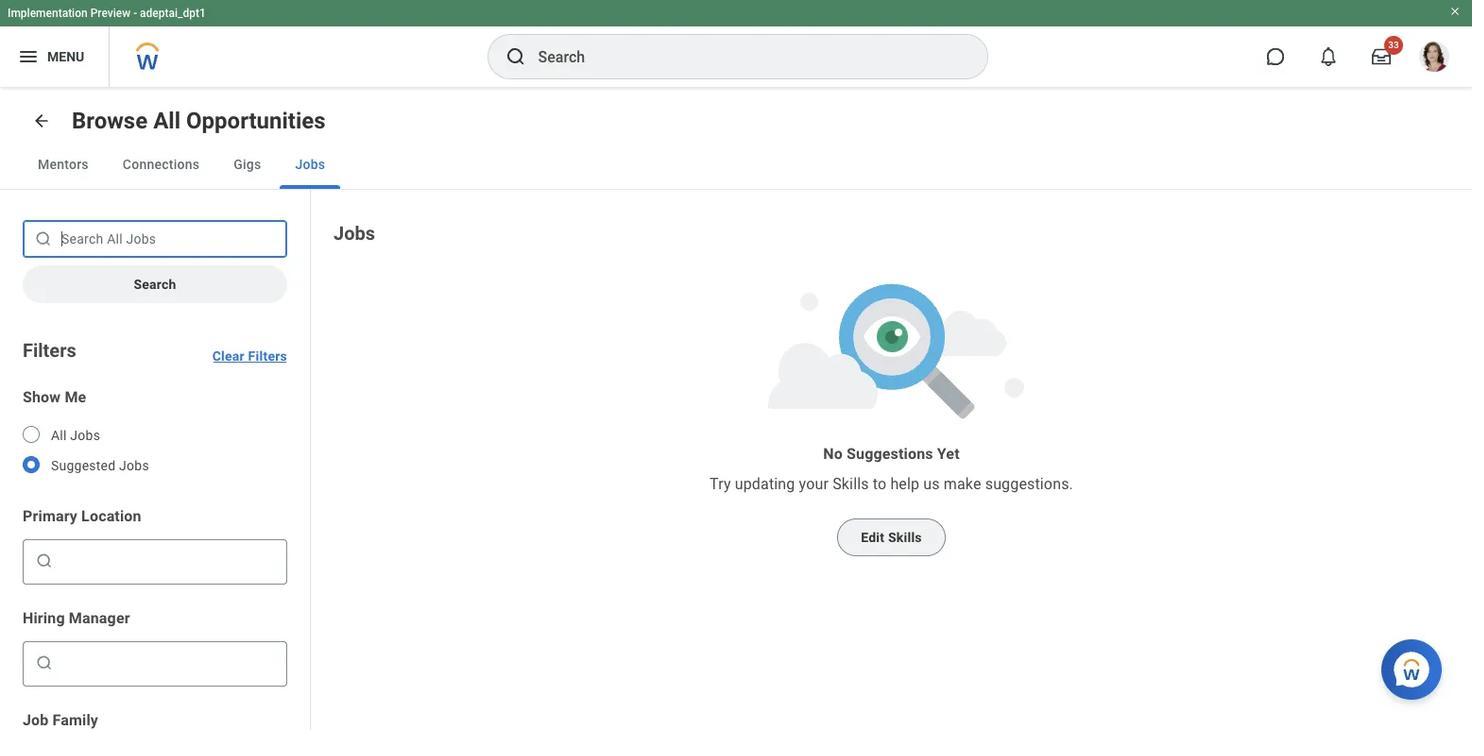 Task type: vqa. For each thing, say whether or not it's contained in the screenshot.
21353's Northumberland
no



Task type: describe. For each thing, give the bounding box(es) containing it.
help
[[891, 475, 920, 493]]

try
[[710, 475, 731, 493]]

0 vertical spatial all
[[153, 108, 181, 134]]

connections
[[123, 157, 200, 172]]

primary
[[23, 508, 77, 526]]

mentors button
[[23, 140, 104, 189]]

make
[[944, 475, 982, 493]]

implementation preview -   adeptai_dpt1
[[8, 7, 206, 20]]

connections button
[[108, 140, 215, 189]]

browse all opportunities
[[72, 108, 326, 134]]

filters inside button
[[248, 349, 287, 364]]

primary location
[[23, 508, 141, 526]]

clear filters
[[212, 349, 287, 364]]

adeptai_dpt1
[[140, 7, 206, 20]]

0 vertical spatial search image
[[34, 230, 53, 249]]

preview
[[90, 7, 131, 20]]

close environment banner image
[[1450, 6, 1461, 17]]

hiring manager
[[23, 610, 130, 628]]

to
[[873, 475, 887, 493]]

opportunities
[[186, 108, 326, 134]]

show me
[[23, 388, 86, 406]]

implementation
[[8, 7, 88, 20]]

notifications large image
[[1319, 47, 1338, 66]]

33 button
[[1361, 36, 1404, 78]]

me
[[65, 388, 86, 406]]

suggestions.
[[986, 475, 1074, 493]]

0 horizontal spatial all
[[51, 428, 67, 443]]

edit skills
[[861, 530, 922, 545]]

gigs
[[234, 157, 261, 172]]

clear
[[212, 349, 245, 364]]

jobs right suggested
[[119, 458, 149, 474]]

-
[[133, 7, 137, 20]]

menu
[[47, 49, 84, 64]]

updating
[[735, 475, 795, 493]]

hiring
[[23, 610, 65, 628]]

jobs down jobs button
[[334, 222, 375, 245]]

menu button
[[0, 26, 109, 87]]

0 horizontal spatial search image
[[35, 654, 54, 673]]

justify image
[[17, 45, 40, 68]]

your
[[799, 475, 829, 493]]

jobs up suggested
[[70, 428, 100, 443]]

try updating your skills to help us make suggestions.
[[710, 475, 1074, 493]]

location
[[81, 508, 141, 526]]



Task type: locate. For each thing, give the bounding box(es) containing it.
mentors
[[38, 157, 89, 172]]

job family
[[23, 712, 98, 730]]

filters
[[23, 339, 76, 362], [248, 349, 287, 364]]

1 vertical spatial skills
[[888, 530, 922, 545]]

suggested jobs
[[51, 458, 149, 474]]

1 horizontal spatial all
[[153, 108, 181, 134]]

edit
[[861, 530, 885, 545]]

1 horizontal spatial skills
[[888, 530, 922, 545]]

None field
[[58, 546, 279, 577], [58, 552, 279, 571], [58, 648, 279, 679], [58, 654, 279, 673], [58, 546, 279, 577], [58, 552, 279, 571], [58, 648, 279, 679], [58, 654, 279, 673]]

search image down primary
[[35, 552, 54, 571]]

jobs inside button
[[295, 157, 325, 172]]

all
[[153, 108, 181, 134], [51, 428, 67, 443]]

filters right clear
[[248, 349, 287, 364]]

0 vertical spatial search image
[[504, 45, 527, 68]]

1 vertical spatial search image
[[35, 552, 54, 571]]

tab list
[[0, 140, 1473, 190]]

us
[[924, 475, 940, 493]]

job
[[23, 712, 49, 730]]

0 horizontal spatial filters
[[23, 339, 76, 362]]

0 horizontal spatial skills
[[833, 475, 869, 493]]

manager
[[69, 610, 130, 628]]

filters up show me
[[23, 339, 76, 362]]

skills right edit on the right of the page
[[888, 530, 922, 545]]

search
[[134, 277, 176, 292]]

all up connections button
[[153, 108, 181, 134]]

Search Workday  search field
[[538, 36, 948, 78]]

jobs
[[295, 157, 325, 172], [334, 222, 375, 245], [70, 428, 100, 443], [119, 458, 149, 474]]

gigs button
[[219, 140, 276, 189]]

1 vertical spatial all
[[51, 428, 67, 443]]

search button
[[23, 266, 287, 303]]

no
[[824, 445, 843, 463]]

no suggestions yet
[[824, 445, 960, 463]]

edit skills button
[[838, 519, 946, 557]]

jobs right "gigs"
[[295, 157, 325, 172]]

skills left 'to' at right
[[833, 475, 869, 493]]

1 vertical spatial search image
[[35, 654, 54, 673]]

yet
[[937, 445, 960, 463]]

search image
[[34, 230, 53, 249], [35, 552, 54, 571]]

1 horizontal spatial filters
[[248, 349, 287, 364]]

inbox large image
[[1372, 47, 1391, 66]]

clear filters button
[[212, 326, 287, 364]]

Search All Jobs text field
[[23, 220, 287, 258]]

33
[[1389, 40, 1400, 50]]

menu banner
[[0, 0, 1473, 87]]

skills
[[833, 475, 869, 493], [888, 530, 922, 545]]

search image down mentors
[[34, 230, 53, 249]]

all jobs
[[51, 428, 100, 443]]

all down show me
[[51, 428, 67, 443]]

profile logan mcneil image
[[1420, 42, 1450, 76]]

0 vertical spatial skills
[[833, 475, 869, 493]]

search image
[[504, 45, 527, 68], [35, 654, 54, 673]]

show
[[23, 388, 61, 406]]

suggestions
[[847, 445, 934, 463]]

arrow left image
[[32, 112, 51, 130]]

jobs button
[[280, 140, 341, 189]]

suggested
[[51, 458, 116, 474]]

1 horizontal spatial search image
[[504, 45, 527, 68]]

tab list containing mentors
[[0, 140, 1473, 190]]

family
[[53, 712, 98, 730]]

browse
[[72, 108, 148, 134]]

skills inside button
[[888, 530, 922, 545]]



